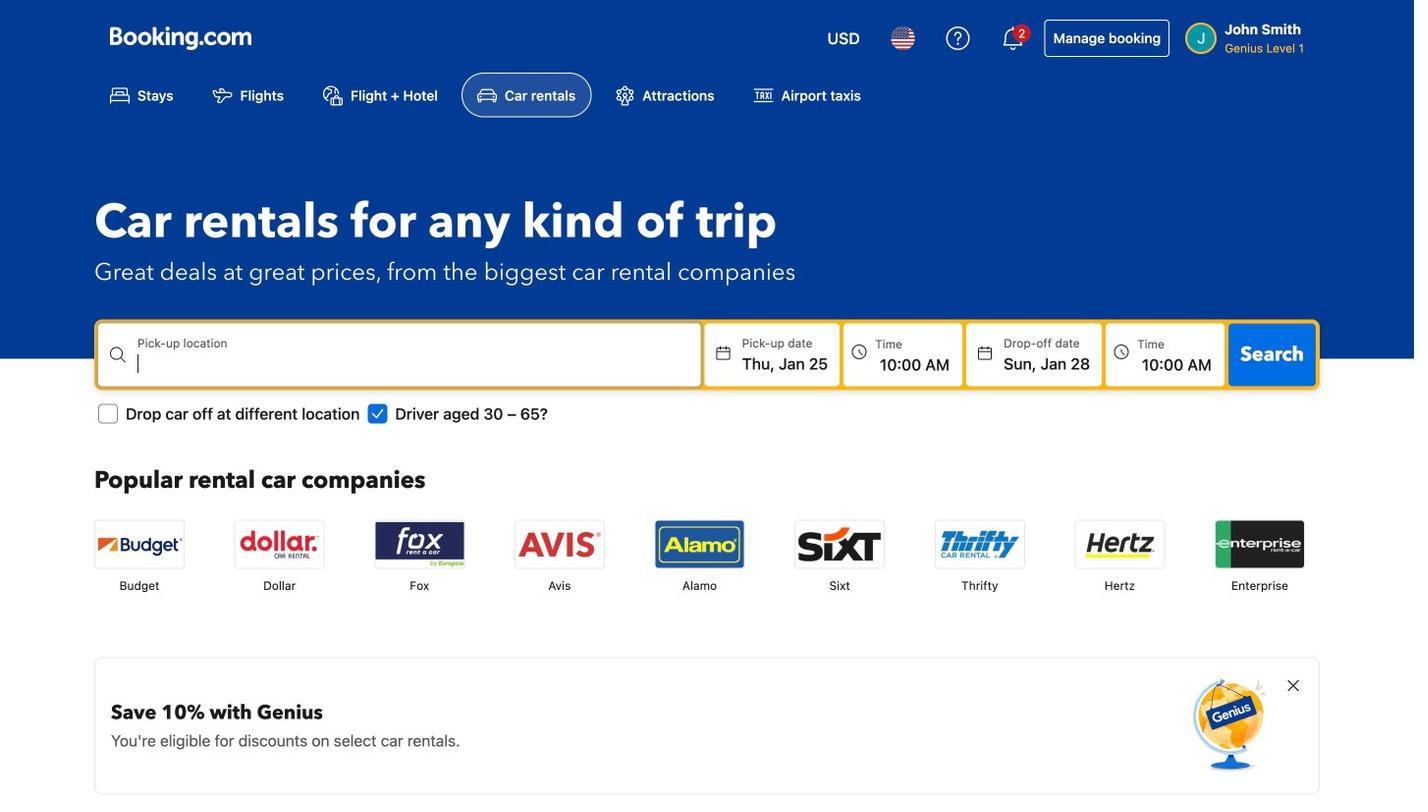 Task type: describe. For each thing, give the bounding box(es) containing it.
Pick-up location field
[[138, 352, 701, 376]]

hertz logo image
[[1076, 521, 1165, 568]]

alamo logo image
[[656, 521, 744, 568]]

dollar logo image
[[235, 521, 324, 568]]

budget logo image
[[95, 521, 184, 568]]

enterprise logo image
[[1216, 521, 1305, 568]]



Task type: vqa. For each thing, say whether or not it's contained in the screenshot.
See what guests loved the most: at the left of the page
no



Task type: locate. For each thing, give the bounding box(es) containing it.
booking.com online hotel reservations image
[[110, 27, 252, 50]]

thrifty logo image
[[936, 521, 1025, 568]]

sixt logo image
[[796, 521, 884, 568]]

fox logo image
[[376, 521, 464, 568]]

avis logo image
[[516, 521, 604, 568]]



